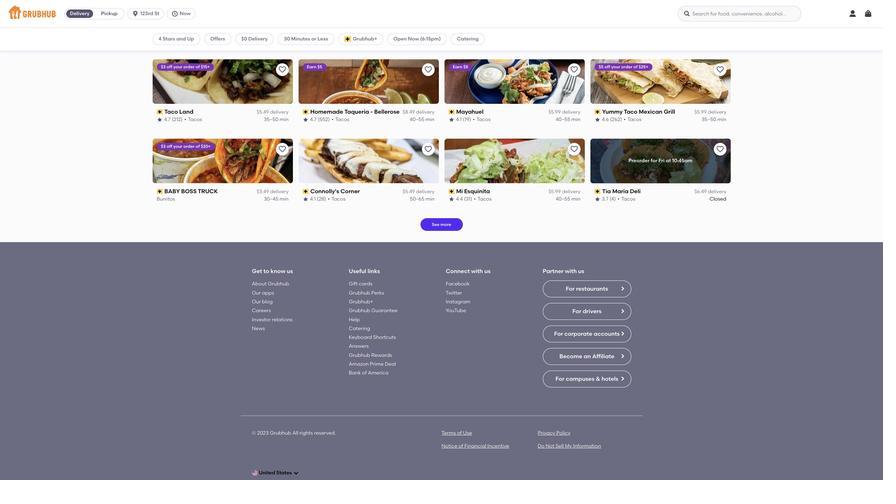 Task type: vqa. For each thing, say whether or not it's contained in the screenshot.


Task type: locate. For each thing, give the bounding box(es) containing it.
• tacos down "ti­a mari­a deli"
[[618, 196, 635, 202]]

2 right image from the top
[[620, 331, 625, 337]]

1 vertical spatial $5.49 delivery
[[403, 189, 434, 195]]

see more button
[[420, 218, 463, 231]]

1 horizontal spatial 35–50
[[702, 117, 716, 123]]

facebook link
[[446, 281, 470, 287]]

order left the $25+
[[621, 65, 632, 69]]

1 $3 from the top
[[161, 65, 166, 69]]

$5.99 delivery
[[257, 30, 289, 36], [548, 109, 580, 115], [694, 109, 726, 115], [548, 189, 580, 195]]

1 vertical spatial $3.49
[[257, 189, 269, 195]]

$25+
[[639, 65, 648, 69]]

$3 down "3.6"
[[161, 65, 166, 69]]

right image
[[620, 286, 625, 292], [620, 331, 625, 337], [620, 354, 625, 360], [620, 377, 625, 382]]

1 35–50 min from the left
[[264, 117, 289, 123]]

for left corporate
[[554, 331, 563, 338]]

1 horizontal spatial earn
[[453, 65, 462, 69]]

for campuses & hotels
[[555, 376, 618, 383]]

4.7 for taco land
[[164, 117, 171, 123]]

grubhub plus flag logo image
[[344, 36, 351, 42]]

terms of use
[[442, 431, 472, 437]]

0 vertical spatial $3.49 delivery
[[403, 30, 434, 36]]

star icon image left 4.4 (31)
[[449, 197, 454, 202]]

$5.49 for taco land
[[257, 109, 269, 115]]

order left the $20+
[[183, 144, 195, 149]]

united states
[[259, 471, 292, 477]]

0 horizontal spatial now
[[180, 11, 191, 17]]

your left the $25+
[[611, 65, 620, 69]]

40–55 min for homemade taqueria - bellerose
[[410, 117, 434, 123]]

subscription pass image up 4
[[157, 30, 163, 35]]

tacos for ti­a
[[621, 196, 635, 202]]

1 horizontal spatial $5.49
[[403, 189, 415, 195]]

1 vertical spatial $5.49
[[403, 189, 415, 195]]

1 horizontal spatial delivery
[[248, 36, 268, 42]]

• right (31)
[[474, 196, 476, 202]]

less
[[318, 36, 328, 42]]

1 horizontal spatial with
[[565, 268, 577, 275]]

star icon image for homemade taqueria - bellerose
[[303, 117, 308, 123]]

order left $15+
[[183, 65, 195, 69]]

4.1 for tulcingo
[[310, 37, 316, 43]]

1 4.7 from the left
[[164, 117, 171, 123]]

tacos down connolly's corner
[[332, 196, 346, 202]]

subscription pass image up burritos
[[157, 189, 163, 194]]

2 4.7 from the left
[[310, 117, 317, 123]]

min for barrio taqueria
[[280, 37, 289, 43]]

4.7 left "(212)"
[[164, 117, 171, 123]]

svg image
[[864, 10, 872, 18], [132, 10, 139, 17], [171, 10, 178, 17], [684, 10, 691, 17], [293, 471, 299, 477]]

taco land
[[164, 109, 193, 115]]

order for boss
[[183, 144, 195, 149]]

0 vertical spatial 4.1
[[310, 37, 316, 43]]

• tacos down esquinita at the right top of page
[[474, 196, 492, 202]]

• tacos for ti­a
[[618, 196, 635, 202]]

catering up keyboard in the left bottom of the page
[[349, 326, 370, 332]]

$5.99 delivery for yummy taco mexican grill
[[694, 109, 726, 115]]

$5.99
[[257, 30, 269, 36], [548, 109, 561, 115], [694, 109, 707, 115], [548, 189, 561, 195]]

30–45 for tulcingo
[[410, 37, 424, 43]]

bellerose
[[374, 109, 400, 115]]

subscription pass image for mayahuel
[[449, 110, 455, 115]]

min for tulcingo
[[426, 37, 434, 43]]

grubhub down "know"
[[268, 281, 289, 287]]

$5.49
[[257, 109, 269, 115], [403, 189, 415, 195]]

taco up 4.7 (212) on the left top of the page
[[164, 109, 178, 115]]

for inside for drivers link
[[572, 309, 581, 315]]

of left the $20+
[[196, 144, 200, 149]]

with right the connect on the right of the page
[[471, 268, 483, 275]]

baby
[[164, 188, 180, 195]]

1 vertical spatial $3.49 delivery
[[257, 189, 289, 195]]

2 us from the left
[[484, 268, 491, 275]]

star icon image left 4.7 (552) at the left
[[303, 117, 308, 123]]

(212)
[[172, 117, 183, 123]]

of right bank
[[362, 371, 367, 377]]

3 right image from the top
[[620, 354, 625, 360]]

0 vertical spatial $5.49 delivery
[[257, 109, 289, 115]]

star icon image left 4.6
[[595, 117, 600, 123]]

for restaurants link
[[543, 281, 631, 298]]

earn left $8 at right top
[[453, 65, 462, 69]]

main navigation navigation
[[0, 0, 883, 28]]

0 horizontal spatial 35–50 min
[[264, 117, 289, 123]]

30
[[284, 36, 290, 42]]

subscription pass image left mi
[[449, 189, 455, 194]]

for
[[566, 286, 575, 293], [572, 309, 581, 315], [554, 331, 563, 338], [555, 376, 564, 383]]

2 $5 from the left
[[599, 65, 604, 69]]

0 vertical spatial 4.4
[[456, 37, 463, 43]]

star icon image for connolly's corner
[[303, 197, 308, 202]]

$3 for baby boss truck
[[161, 144, 166, 149]]

do
[[538, 444, 544, 450]]

0 horizontal spatial $5.49
[[257, 109, 269, 115]]

40–55 min for mayahuel
[[556, 117, 580, 123]]

• tacos down barrio taqueria
[[185, 37, 203, 43]]

3 us from the left
[[578, 268, 584, 275]]

of
[[196, 65, 200, 69], [633, 65, 638, 69], [196, 144, 200, 149], [362, 371, 367, 377], [457, 431, 462, 437], [459, 444, 463, 450]]

• tacos down connolly's corner
[[328, 196, 346, 202]]

reserved.
[[314, 431, 336, 437]]

1 vertical spatial $3
[[161, 144, 166, 149]]

rewards
[[371, 353, 392, 359]]

1 horizontal spatial 30–45 min
[[410, 37, 434, 43]]

tacos down yummy taco mexican grill on the right
[[627, 117, 641, 123]]

subscription pass image for connolly's corner
[[303, 189, 309, 194]]

1 taco from the left
[[164, 109, 178, 115]]

0 horizontal spatial 30–45 min
[[264, 196, 289, 202]]

0 vertical spatial $5.49
[[257, 109, 269, 115]]

min for homemade taqueria - bellerose
[[426, 117, 434, 123]]

know
[[271, 268, 285, 275]]

star icon image left 4.1 (28)
[[303, 197, 308, 202]]

123rd st button
[[127, 8, 167, 19]]

tacos down homemade taqueria - bellerose on the top left of page
[[335, 117, 349, 123]]

0 vertical spatial delivery
[[70, 11, 89, 17]]

subscription pass image inside "taqueria coatzingo" link
[[449, 30, 455, 35]]

order for land
[[183, 65, 195, 69]]

order
[[183, 65, 195, 69], [621, 65, 632, 69], [183, 144, 195, 149]]

4.1 for connolly's corner
[[310, 196, 316, 202]]

about grubhub link
[[252, 281, 289, 287]]

star icon image left "3.6"
[[157, 37, 162, 43]]

right image for for corporate accounts
[[620, 331, 625, 337]]

right image inside become an affiliate link
[[620, 354, 625, 360]]

4.4 down mi
[[456, 196, 463, 202]]

with right partner
[[565, 268, 577, 275]]

• for connolly's
[[328, 196, 330, 202]]

right image inside for restaurants link
[[620, 286, 625, 292]]

• tacos down mayahuel
[[473, 117, 491, 123]]

1 horizontal spatial catering
[[457, 36, 479, 42]]

0 horizontal spatial 4.7
[[164, 117, 171, 123]]

subscription pass image left "yummy"
[[595, 110, 601, 115]]

$3 off your order of $15+
[[161, 65, 210, 69]]

2 horizontal spatial us
[[578, 268, 584, 275]]

taco
[[164, 109, 178, 115], [624, 109, 637, 115]]

0 horizontal spatial taco
[[164, 109, 178, 115]]

tacos down esquinita at the right top of page
[[478, 196, 492, 202]]

delivery for tulcingo
[[416, 30, 434, 36]]

min for mi esquinita
[[571, 196, 580, 202]]

star icon image left or
[[303, 37, 308, 43]]

2 4.4 from the top
[[456, 196, 463, 202]]

1 horizontal spatial $3.49 delivery
[[403, 30, 434, 36]]

1 horizontal spatial 30–45
[[410, 37, 424, 43]]

star icon image left "4.1 (19)"
[[449, 117, 454, 123]]

1 horizontal spatial $3.49
[[403, 30, 415, 36]]

my
[[565, 444, 572, 450]]

amazon
[[349, 362, 369, 368]]

4.7 left (552)
[[310, 117, 317, 123]]

Search for food, convenience, alcohol... search field
[[678, 6, 801, 22]]

delivery for homemade taqueria - bellerose
[[416, 109, 434, 115]]

4.4 left (350)
[[456, 37, 463, 43]]

stars
[[163, 36, 175, 42]]

subscription pass image for ti­a mari­a deli
[[595, 189, 601, 194]]

1 horizontal spatial taqueria
[[344, 109, 369, 115]]

save this restaurant image for homemade taqueria - bellerose
[[424, 66, 432, 74]]

• for yummy
[[624, 117, 626, 123]]

40–55 for mi esquinita
[[556, 196, 570, 202]]

4 stars and up
[[158, 36, 194, 42]]

preorder for fri at 10:45am
[[628, 158, 692, 164]]

taqueria
[[183, 29, 207, 36], [456, 29, 481, 36], [344, 109, 369, 115]]

barrio
[[164, 29, 181, 36]]

delivery for barrio taqueria
[[270, 30, 289, 36]]

•
[[185, 37, 187, 43], [328, 37, 330, 43], [478, 37, 480, 43], [184, 117, 186, 123], [332, 117, 334, 123], [473, 117, 475, 123], [624, 117, 626, 123], [328, 196, 330, 202], [474, 196, 476, 202], [618, 196, 620, 202]]

mi esquinita logo image
[[444, 139, 585, 184]]

your down (144)
[[173, 65, 182, 69]]

minutes
[[291, 36, 310, 42]]

0 horizontal spatial $5.49 delivery
[[257, 109, 289, 115]]

1 right image from the top
[[620, 286, 625, 292]]

• right (28)
[[328, 196, 330, 202]]

1 vertical spatial our
[[252, 299, 261, 305]]

baby boss truck logo image
[[152, 139, 293, 184]]

1 35–50 from the left
[[264, 117, 278, 123]]

1 earn from the left
[[307, 65, 316, 69]]

tacos down barrio taqueria
[[189, 37, 203, 43]]

star icon image
[[157, 37, 162, 43], [303, 37, 308, 43], [449, 37, 454, 43], [157, 117, 162, 123], [303, 117, 308, 123], [449, 117, 454, 123], [595, 117, 600, 123], [303, 197, 308, 202], [449, 197, 454, 202], [595, 197, 600, 202]]

get
[[252, 268, 262, 275]]

1 vertical spatial 30–45
[[264, 196, 278, 202]]

right image for for campuses & hotels
[[620, 377, 625, 382]]

0 horizontal spatial taqueria
[[183, 29, 207, 36]]

tacos for yummy
[[627, 117, 641, 123]]

for corporate accounts
[[554, 331, 620, 338]]

facebook twitter instagram youtube
[[446, 281, 470, 314]]

30–45 min for baby boss truck
[[264, 196, 289, 202]]

notice of financial incentive
[[442, 444, 509, 450]]

campuses
[[566, 376, 594, 383]]

rights
[[299, 431, 313, 437]]

delivery for mi esquinita
[[562, 189, 580, 195]]

$5.99 for barrio taqueria
[[257, 30, 269, 36]]

united
[[259, 471, 275, 477]]

40–55 for homemade taqueria - bellerose
[[410, 117, 424, 123]]

subscription pass image left mayahuel
[[449, 110, 455, 115]]

taqueria up up
[[183, 29, 207, 36]]

0 vertical spatial 30–45
[[410, 37, 424, 43]]

0 horizontal spatial 35–50
[[264, 117, 278, 123]]

(31)
[[464, 196, 472, 202]]

• left up
[[185, 37, 187, 43]]

$8
[[463, 65, 468, 69]]

catering down taqueria coatzingo
[[457, 36, 479, 42]]

for down "partner with us"
[[566, 286, 575, 293]]

news link
[[252, 326, 265, 332]]

right image up right icon
[[620, 286, 625, 292]]

save this restaurant image
[[278, 66, 286, 74], [570, 66, 578, 74], [424, 145, 432, 154], [570, 145, 578, 154]]

1 vertical spatial 4.1
[[456, 117, 462, 123]]

privacy policy
[[538, 431, 570, 437]]

0 horizontal spatial delivery
[[70, 11, 89, 17]]

4.4 (350)
[[456, 37, 476, 43]]

1 horizontal spatial 35–50 min
[[702, 117, 726, 123]]

delivery for baby boss truck
[[270, 189, 289, 195]]

right image down right icon
[[620, 331, 625, 337]]

• right (4) on the right
[[618, 196, 620, 202]]

4.7 for homemade taqueria - bellerose
[[310, 117, 317, 123]]

subscription pass image
[[157, 30, 163, 35], [449, 30, 455, 35], [449, 110, 455, 115], [595, 110, 601, 115], [303, 189, 309, 194], [449, 189, 455, 194], [595, 189, 601, 194]]

subscription pass image left homemade
[[303, 110, 309, 115]]

1 vertical spatial delivery
[[248, 36, 268, 42]]

0 vertical spatial $3
[[161, 65, 166, 69]]

our down about
[[252, 290, 261, 296]]

0 horizontal spatial $5
[[317, 65, 322, 69]]

svg image
[[849, 10, 857, 18]]

perks
[[371, 290, 384, 296]]

off for taco
[[167, 65, 172, 69]]

our
[[252, 290, 261, 296], [252, 299, 261, 305]]

svg image inside now button
[[171, 10, 178, 17]]

us
[[287, 268, 293, 275], [484, 268, 491, 275], [578, 268, 584, 275]]

subscription pass image left the taco land
[[157, 110, 163, 115]]

4 right image from the top
[[620, 377, 625, 382]]

with for connect
[[471, 268, 483, 275]]

taqueria up (350)
[[456, 29, 481, 36]]

$5.99 for mayahuel
[[548, 109, 561, 115]]

0 horizontal spatial $3.49 delivery
[[257, 189, 289, 195]]

0 vertical spatial 30–45 min
[[410, 37, 434, 43]]

gift cards grubhub perks grubhub+ grubhub guarantee help catering keyboard shortcuts answers grubhub rewards amazon prime deal bank of america
[[349, 281, 398, 377]]

min for taco land
[[280, 117, 289, 123]]

coatzingo
[[482, 29, 511, 36]]

twitter link
[[446, 290, 462, 296]]

1 4.4 from the top
[[456, 37, 463, 43]]

become an affiliate link
[[543, 349, 631, 366]]

2 35–50 from the left
[[702, 117, 716, 123]]

your down "(212)"
[[173, 144, 182, 149]]

off for yummy
[[605, 65, 610, 69]]

star icon image left 4.7 (212) on the left top of the page
[[157, 117, 162, 123]]

1 vertical spatial 30–45 min
[[264, 196, 289, 202]]

now up barrio taqueria
[[180, 11, 191, 17]]

right image inside for corporate accounts link
[[620, 331, 625, 337]]

save this restaurant image
[[424, 66, 432, 74], [716, 66, 724, 74], [278, 145, 286, 154], [716, 145, 724, 154]]

for left campuses
[[555, 376, 564, 383]]

up
[[187, 36, 194, 42]]

0 horizontal spatial 30–45
[[264, 196, 278, 202]]

1 vertical spatial 4.4
[[456, 196, 463, 202]]

subscription pass image left ti­a
[[595, 189, 601, 194]]

drivers
[[583, 309, 602, 315]]

$5.49 delivery for connolly's corner
[[403, 189, 434, 195]]

tacos down "ti­a mari­a deli"
[[621, 196, 635, 202]]

1 vertical spatial grubhub+
[[349, 299, 373, 305]]

subscription pass image up 30 minutes or less
[[303, 30, 309, 35]]

1 us from the left
[[287, 268, 293, 275]]

subscription pass image for mi esquinita
[[449, 189, 455, 194]]

grubhub+ link
[[349, 299, 373, 305]]

1 horizontal spatial taco
[[624, 109, 637, 115]]

2 earn from the left
[[453, 65, 462, 69]]

(64)
[[317, 37, 326, 43]]

1 horizontal spatial $5.49 delivery
[[403, 189, 434, 195]]

40–55
[[264, 37, 278, 43], [410, 117, 424, 123], [556, 117, 570, 123], [556, 196, 570, 202]]

us up for restaurants
[[578, 268, 584, 275]]

of left use
[[457, 431, 462, 437]]

$6.49 delivery
[[695, 189, 726, 195]]

for inside for restaurants link
[[566, 286, 575, 293]]

2 35–50 min from the left
[[702, 117, 726, 123]]

2 taco from the left
[[624, 109, 637, 115]]

delivery right $0
[[248, 36, 268, 42]]

st
[[154, 11, 159, 17]]

keyboard shortcuts link
[[349, 335, 396, 341]]

0 vertical spatial our
[[252, 290, 261, 296]]

at
[[666, 158, 671, 164]]

3.7
[[602, 196, 608, 202]]

for left drivers
[[572, 309, 581, 315]]

delivery button
[[65, 8, 95, 19]]

terms of use link
[[442, 431, 472, 437]]

us right the connect on the right of the page
[[484, 268, 491, 275]]

1 horizontal spatial us
[[484, 268, 491, 275]]

4.1 left (28)
[[310, 196, 316, 202]]

youtube link
[[446, 308, 466, 314]]

for for for drivers
[[572, 309, 581, 315]]

$3.49 delivery for baby boss truck
[[257, 189, 289, 195]]

earn down the 4.1 (64)
[[307, 65, 316, 69]]

delivery left pickup
[[70, 11, 89, 17]]

save this restaurant image for baby boss truck
[[278, 145, 286, 154]]

hotels
[[602, 376, 618, 383]]

taqueria left -
[[344, 109, 369, 115]]

0 horizontal spatial catering
[[349, 326, 370, 332]]

4.1 for mayahuel
[[456, 117, 462, 123]]

for inside for corporate accounts link
[[554, 331, 563, 338]]

subscription pass image for baby boss truck
[[157, 189, 163, 194]]

1 horizontal spatial $5
[[599, 65, 604, 69]]

• right (552)
[[332, 117, 334, 123]]

0 vertical spatial now
[[180, 11, 191, 17]]

1 with from the left
[[471, 268, 483, 275]]

earn $5
[[307, 65, 322, 69]]

taco right "yummy"
[[624, 109, 637, 115]]

mayahuel
[[456, 109, 484, 115]]

• for taco
[[184, 117, 186, 123]]

right image right hotels
[[620, 377, 625, 382]]

right image inside the for campuses & hotels link
[[620, 377, 625, 382]]

123rd
[[140, 11, 153, 17]]

policy
[[556, 431, 570, 437]]

delivery for taco land
[[270, 109, 289, 115]]

esquinita
[[464, 188, 490, 195]]

1 vertical spatial now
[[408, 36, 419, 42]]

your for baby
[[173, 144, 182, 149]]

4.1 left (19)
[[456, 117, 462, 123]]

grubhub+ right grubhub plus flag logo
[[353, 36, 377, 42]]

2 vertical spatial 4.1
[[310, 196, 316, 202]]

star icon image for ti­a mari­a deli
[[595, 197, 600, 202]]

• right the (262)
[[624, 117, 626, 123]]

• tacos down land at the left top
[[184, 117, 202, 123]]

• down land at the left top
[[184, 117, 186, 123]]

$3.49 delivery
[[403, 30, 434, 36], [257, 189, 289, 195]]

• right (64)
[[328, 37, 330, 43]]

2 $3 from the top
[[161, 144, 166, 149]]

see more
[[432, 222, 451, 227]]

0 horizontal spatial earn
[[307, 65, 316, 69]]

tacos down land at the left top
[[188, 117, 202, 123]]

0 horizontal spatial with
[[471, 268, 483, 275]]

1 horizontal spatial 4.7
[[310, 117, 317, 123]]

language select image
[[252, 471, 258, 477]]

boss
[[181, 188, 197, 195]]

yummy taco mexican grill logo image
[[590, 59, 731, 104]]

1 vertical spatial catering
[[349, 326, 370, 332]]

2 our from the top
[[252, 299, 261, 305]]

• tacos down yummy taco mexican grill on the right
[[624, 117, 641, 123]]

grubhub+ down grubhub perks link
[[349, 299, 373, 305]]

• for barrio
[[185, 37, 187, 43]]

subscription pass image left connolly's
[[303, 189, 309, 194]]

• tacos down homemade
[[332, 117, 349, 123]]

• right (19)
[[473, 117, 475, 123]]

subscription pass image down main navigation navigation
[[449, 30, 455, 35]]

0 horizontal spatial $3.49
[[257, 189, 269, 195]]

0 vertical spatial $3.49
[[403, 30, 415, 36]]

2 with from the left
[[565, 268, 577, 275]]

affiliate
[[592, 354, 614, 360]]

subscription pass image
[[303, 30, 309, 35], [157, 110, 163, 115], [303, 110, 309, 115], [157, 189, 163, 194]]

0 horizontal spatial us
[[287, 268, 293, 275]]

• tacos down taqueria coatzingo
[[478, 37, 496, 43]]

corner
[[341, 188, 360, 195]]

now right open
[[408, 36, 419, 42]]

$3 for taco land
[[161, 65, 166, 69]]



Task type: describe. For each thing, give the bounding box(es) containing it.
30 minutes or less
[[284, 36, 328, 42]]

$5.99 for mi esquinita
[[548, 189, 561, 195]]

mi
[[456, 188, 463, 195]]

• for mi
[[474, 196, 476, 202]]

news
[[252, 326, 265, 332]]

now inside button
[[180, 11, 191, 17]]

35–50 min for yummy taco mexican grill
[[702, 117, 726, 123]]

mari­a
[[612, 188, 629, 195]]

for
[[651, 158, 657, 164]]

star icon image for taco land
[[157, 117, 162, 123]]

(144)
[[172, 37, 183, 43]]

your for yummy
[[611, 65, 620, 69]]

taqueria coatzingo
[[456, 29, 511, 36]]

grubhub down the answers link
[[349, 353, 370, 359]]

right image
[[620, 309, 625, 315]]

35–50 for taco land
[[264, 117, 278, 123]]

4.4 for 4.4 (350)
[[456, 37, 463, 43]]

$6.49
[[695, 189, 707, 195]]

bank
[[349, 371, 361, 377]]

order for taco
[[621, 65, 632, 69]]

become
[[559, 354, 582, 360]]

terms
[[442, 431, 456, 437]]

restaurants
[[576, 286, 608, 293]]

amazon prime deal link
[[349, 362, 396, 368]]

4.7 (552)
[[310, 117, 330, 123]]

for for for corporate accounts
[[554, 331, 563, 338]]

grubhub+ inside gift cards grubhub perks grubhub+ grubhub guarantee help catering keyboard shortcuts answers grubhub rewards amazon prime deal bank of america
[[349, 299, 373, 305]]

subscription pass image for tulcingo
[[303, 30, 309, 35]]

subscription pass image for taco land
[[157, 110, 163, 115]]

gift cards link
[[349, 281, 372, 287]]

30–45 for baby boss truck
[[264, 196, 278, 202]]

your for taco
[[173, 65, 182, 69]]

grubhub inside the about grubhub our apps our blog careers investor relations news
[[268, 281, 289, 287]]

4.4 for 4.4 (31)
[[456, 196, 463, 202]]

america
[[368, 371, 388, 377]]

min for connolly's corner
[[426, 196, 434, 202]]

50–65
[[410, 196, 424, 202]]

taqueria for barrio taqueria
[[183, 29, 207, 36]]

• for ti­a
[[618, 196, 620, 202]]

• tacos for homemade
[[332, 117, 349, 123]]

for drivers link
[[543, 304, 631, 321]]

delivery for mayahuel
[[562, 109, 580, 115]]

open
[[393, 36, 407, 42]]

guarantee
[[371, 308, 398, 314]]

subscription pass image for taqueria coatzingo
[[449, 30, 455, 35]]

corporate
[[564, 331, 592, 338]]

all
[[292, 431, 298, 437]]

closed
[[710, 196, 726, 202]]

not
[[546, 444, 554, 450]]

taqueria coatzingo logo image
[[492, 0, 537, 24]]

50–65 min
[[410, 196, 434, 202]]

tulcingo
[[310, 29, 334, 36]]

states
[[276, 471, 292, 477]]

star icon image for mi esquinita
[[449, 197, 454, 202]]

$5.99 delivery for barrio taqueria
[[257, 30, 289, 36]]

our blog link
[[252, 299, 273, 305]]

star icon image for tulcingo
[[303, 37, 308, 43]]

• right (350)
[[478, 37, 480, 43]]

subscription pass image for homemade taqueria - bellerose
[[303, 110, 309, 115]]

help link
[[349, 317, 360, 323]]

star icon image left 4.4 (350)
[[449, 37, 454, 43]]

35–50 for yummy taco mexican grill
[[702, 117, 716, 123]]

do not sell my information
[[538, 444, 601, 450]]

our apps link
[[252, 290, 274, 296]]

2023
[[257, 431, 269, 437]]

$5.99 for yummy taco mexican grill
[[694, 109, 707, 115]]

tacos down taqueria coatzingo
[[482, 37, 496, 43]]

$0 delivery
[[241, 36, 268, 42]]

delivery for ti­a mari­a deli
[[708, 189, 726, 195]]

taco land logo image
[[152, 59, 293, 104]]

shortcuts
[[373, 335, 396, 341]]

tacos for taco
[[188, 117, 202, 123]]

grubhub rewards link
[[349, 353, 392, 359]]

do not sell my information link
[[538, 444, 601, 450]]

off for baby
[[167, 144, 172, 149]]

of left $15+
[[196, 65, 200, 69]]

• tacos for connolly's
[[328, 196, 346, 202]]

star icon image for barrio taqueria
[[157, 37, 162, 43]]

now button
[[167, 8, 198, 19]]

$5.49 delivery for taco land
[[257, 109, 289, 115]]

• tacos for yummy
[[624, 117, 641, 123]]

40–55 min for mi esquinita
[[556, 196, 580, 202]]

incentive
[[487, 444, 509, 450]]

sell
[[556, 444, 564, 450]]

instagram link
[[446, 299, 470, 305]]

catering inside gift cards grubhub perks grubhub+ grubhub guarantee help catering keyboard shortcuts answers grubhub rewards amazon prime deal bank of america
[[349, 326, 370, 332]]

for for for restaurants
[[566, 286, 575, 293]]

$5 off your order of $25+
[[599, 65, 648, 69]]

3.6
[[164, 37, 171, 43]]

see
[[432, 222, 439, 227]]

delivery inside button
[[70, 11, 89, 17]]

1 our from the top
[[252, 290, 261, 296]]

for campuses & hotels link
[[543, 371, 631, 388]]

tacos right less
[[332, 37, 346, 43]]

grubhub down grubhub+ link
[[349, 308, 370, 314]]

$5.99 delivery for mayahuel
[[548, 109, 580, 115]]

open now (6:15pm)
[[393, 36, 441, 42]]

mexican
[[639, 109, 662, 115]]

30–45 min for tulcingo
[[410, 37, 434, 43]]

2 horizontal spatial taqueria
[[456, 29, 481, 36]]

• tacos for mi
[[474, 196, 492, 202]]

us for connect with us
[[484, 268, 491, 275]]

mayahuel logo image
[[444, 59, 585, 104]]

tacos for connolly's
[[332, 196, 346, 202]]

min for yummy taco mexican grill
[[717, 117, 726, 123]]

0 vertical spatial grubhub+
[[353, 36, 377, 42]]

earn for mayahuel
[[453, 65, 462, 69]]

40–55 for barrio taqueria
[[264, 37, 278, 43]]

right image for for restaurants
[[620, 286, 625, 292]]

(262)
[[610, 117, 622, 123]]

$3.49 delivery for tulcingo
[[403, 30, 434, 36]]

investor
[[252, 317, 271, 323]]

useful links
[[349, 268, 380, 275]]

instagram
[[446, 299, 470, 305]]

earn for homemade taqueria - bellerose
[[307, 65, 316, 69]]

$0
[[241, 36, 247, 42]]

40–55 for mayahuel
[[556, 117, 570, 123]]

• for homemade
[[332, 117, 334, 123]]

(19)
[[463, 117, 471, 123]]

4.4 (31)
[[456, 196, 472, 202]]

min for baby boss truck
[[280, 196, 289, 202]]

homemade taqueria - bellerose logo image
[[298, 59, 439, 104]]

grubhub down gift cards link
[[349, 290, 370, 296]]

an
[[584, 354, 591, 360]]

connolly's corner logo image
[[298, 139, 439, 184]]

notice of financial incentive link
[[442, 444, 509, 450]]

homemade
[[310, 109, 343, 115]]

10:45am
[[672, 158, 692, 164]]

123rd st
[[140, 11, 159, 17]]

youtube
[[446, 308, 466, 314]]

save this restaurant image for yummy taco mexican grill
[[716, 66, 724, 74]]

min for mayahuel
[[571, 117, 580, 123]]

star icon image for mayahuel
[[449, 117, 454, 123]]

of inside gift cards grubhub perks grubhub+ grubhub guarantee help catering keyboard shortcuts answers grubhub rewards amazon prime deal bank of america
[[362, 371, 367, 377]]

1 $5 from the left
[[317, 65, 322, 69]]

blog
[[262, 299, 273, 305]]

for for for campuses & hotels
[[555, 376, 564, 383]]

deal
[[385, 362, 396, 368]]

• tacos for barrio
[[185, 37, 203, 43]]

subscription pass image for barrio taqueria
[[157, 30, 163, 35]]

-
[[370, 109, 373, 115]]

offers
[[210, 36, 225, 42]]

get to know us
[[252, 268, 293, 275]]

$8.49
[[403, 109, 415, 115]]

3.7 (4)
[[602, 196, 616, 202]]

0 vertical spatial catering
[[457, 36, 479, 42]]

$3.49 for baby boss truck
[[257, 189, 269, 195]]

about
[[252, 281, 267, 287]]

help
[[349, 317, 360, 323]]

right image for become an affiliate
[[620, 354, 625, 360]]

$5.49 for connolly's corner
[[403, 189, 415, 195]]

tacos for barrio
[[189, 37, 203, 43]]

catering link
[[349, 326, 370, 332]]

star icon image for yummy taco mexican grill
[[595, 117, 600, 123]]

careers
[[252, 308, 271, 314]]

1 horizontal spatial now
[[408, 36, 419, 42]]

more
[[440, 222, 451, 227]]

35–50 min for taco land
[[264, 117, 289, 123]]

financial
[[464, 444, 486, 450]]

(4)
[[610, 196, 616, 202]]

svg image inside 123rd st button
[[132, 10, 139, 17]]

• tacos for taco
[[184, 117, 202, 123]]

connolly's
[[310, 188, 339, 195]]

tacos down mayahuel
[[477, 117, 491, 123]]

earn $8
[[453, 65, 468, 69]]

$8.49 delivery
[[403, 109, 434, 115]]

bank of america link
[[349, 371, 388, 377]]

• tacos right (64)
[[328, 37, 346, 43]]

information
[[573, 444, 601, 450]]

delivery for connolly's corner
[[416, 189, 434, 195]]

$5.99 delivery for mi esquinita
[[548, 189, 580, 195]]

for restaurants
[[566, 286, 608, 293]]

(350)
[[464, 37, 476, 43]]

©
[[252, 431, 256, 437]]

subscription pass image for yummy taco mexican grill
[[595, 110, 601, 115]]

of left the $25+
[[633, 65, 638, 69]]

of right notice
[[459, 444, 463, 450]]

us for partner with us
[[578, 268, 584, 275]]

gift
[[349, 281, 358, 287]]

taqueria for homemade taqueria - bellerose
[[344, 109, 369, 115]]

$3 off your order of $20+
[[161, 144, 211, 149]]

delivery for yummy taco mexican grill
[[708, 109, 726, 115]]

partner with us
[[543, 268, 584, 275]]

pickup
[[101, 11, 118, 17]]

answers link
[[349, 344, 369, 350]]

grubhub left all
[[270, 431, 291, 437]]

for drivers
[[572, 309, 602, 315]]



